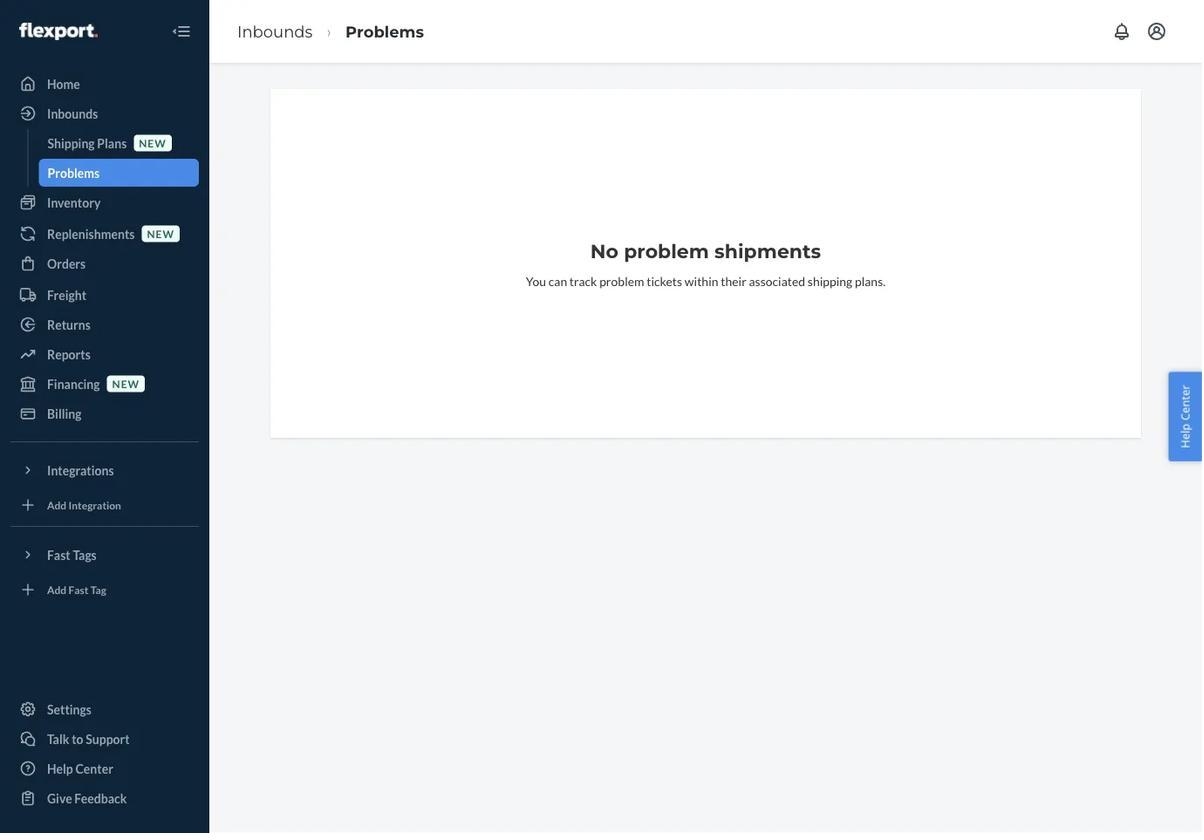 Task type: describe. For each thing, give the bounding box(es) containing it.
billing
[[47, 406, 82, 421]]

0 horizontal spatial problems
[[48, 165, 100, 180]]

track
[[570, 273, 597, 288]]

tickets
[[647, 273, 682, 288]]

fast tags
[[47, 547, 97, 562]]

reports
[[47, 347, 91, 362]]

shipments
[[714, 239, 821, 263]]

talk to support
[[47, 731, 130, 746]]

to
[[72, 731, 83, 746]]

shipping
[[48, 136, 95, 150]]

1 vertical spatial problem
[[599, 273, 644, 288]]

settings link
[[10, 695, 199, 723]]

orders link
[[10, 249, 199, 277]]

0 vertical spatial problem
[[624, 239, 709, 263]]

integration
[[68, 498, 121, 511]]

orders
[[47, 256, 86, 271]]

1 vertical spatial problems link
[[39, 159, 199, 187]]

help center inside "link"
[[47, 761, 113, 776]]

help inside button
[[1177, 424, 1193, 448]]

you
[[526, 273, 546, 288]]

tags
[[73, 547, 97, 562]]

problems inside breadcrumbs navigation
[[345, 22, 424, 41]]

plans.
[[855, 273, 886, 288]]

returns link
[[10, 311, 199, 338]]

home link
[[10, 70, 199, 98]]

problems link inside breadcrumbs navigation
[[345, 22, 424, 41]]

integrations
[[47, 463, 114, 478]]

help center button
[[1168, 372, 1202, 461]]

1 vertical spatial inbounds
[[47, 106, 98, 121]]

their
[[721, 273, 747, 288]]

fast inside dropdown button
[[47, 547, 70, 562]]

plans
[[97, 136, 127, 150]]

replenishments
[[47, 226, 135, 241]]

add integration link
[[10, 491, 199, 519]]

new for financing
[[112, 377, 140, 390]]

add for add integration
[[47, 498, 66, 511]]

no
[[590, 239, 618, 263]]

tag
[[90, 583, 106, 596]]

breadcrumbs navigation
[[223, 6, 438, 57]]

flexport logo image
[[19, 23, 98, 40]]

inventory link
[[10, 188, 199, 216]]

close navigation image
[[171, 21, 192, 42]]



Task type: locate. For each thing, give the bounding box(es) containing it.
can
[[548, 273, 567, 288]]

0 vertical spatial fast
[[47, 547, 70, 562]]

inbounds link
[[237, 22, 313, 41], [10, 99, 199, 127]]

reports link
[[10, 340, 199, 368]]

problem
[[624, 239, 709, 263], [599, 273, 644, 288]]

open account menu image
[[1146, 21, 1167, 42]]

feedback
[[74, 791, 127, 806]]

help inside "link"
[[47, 761, 73, 776]]

help
[[1177, 424, 1193, 448], [47, 761, 73, 776]]

you can track problem tickets within their associated shipping plans.
[[526, 273, 886, 288]]

0 horizontal spatial help
[[47, 761, 73, 776]]

open notifications image
[[1111, 21, 1132, 42]]

0 horizontal spatial inbounds link
[[10, 99, 199, 127]]

1 vertical spatial new
[[147, 227, 174, 240]]

0 horizontal spatial help center
[[47, 761, 113, 776]]

new up orders link
[[147, 227, 174, 240]]

center inside "link"
[[75, 761, 113, 776]]

0 vertical spatial inbounds link
[[237, 22, 313, 41]]

help center
[[1177, 385, 1193, 448], [47, 761, 113, 776]]

2 vertical spatial new
[[112, 377, 140, 390]]

0 vertical spatial add
[[47, 498, 66, 511]]

new for replenishments
[[147, 227, 174, 240]]

0 horizontal spatial inbounds
[[47, 106, 98, 121]]

fast tags button
[[10, 541, 199, 569]]

support
[[86, 731, 130, 746]]

0 vertical spatial inbounds
[[237, 22, 313, 41]]

new for shipping plans
[[139, 136, 166, 149]]

problems
[[345, 22, 424, 41], [48, 165, 100, 180]]

add
[[47, 498, 66, 511], [47, 583, 66, 596]]

add fast tag
[[47, 583, 106, 596]]

give feedback button
[[10, 784, 199, 812]]

0 vertical spatial help center
[[1177, 385, 1193, 448]]

0 vertical spatial problems link
[[345, 22, 424, 41]]

inbounds inside breadcrumbs navigation
[[237, 22, 313, 41]]

shipping plans
[[48, 136, 127, 150]]

billing link
[[10, 400, 199, 427]]

returns
[[47, 317, 91, 332]]

1 vertical spatial fast
[[68, 583, 88, 596]]

1 horizontal spatial help
[[1177, 424, 1193, 448]]

1 horizontal spatial problems
[[345, 22, 424, 41]]

add left integration
[[47, 498, 66, 511]]

1 horizontal spatial center
[[1177, 385, 1193, 421]]

0 vertical spatial new
[[139, 136, 166, 149]]

integrations button
[[10, 456, 199, 484]]

no problem shipments
[[590, 239, 821, 263]]

give
[[47, 791, 72, 806]]

associated
[[749, 273, 805, 288]]

financing
[[47, 376, 100, 391]]

1 vertical spatial problems
[[48, 165, 100, 180]]

1 horizontal spatial problems link
[[345, 22, 424, 41]]

problems link
[[345, 22, 424, 41], [39, 159, 199, 187]]

add fast tag link
[[10, 576, 199, 604]]

home
[[47, 76, 80, 91]]

help center inside button
[[1177, 385, 1193, 448]]

1 vertical spatial inbounds link
[[10, 99, 199, 127]]

shipping
[[808, 273, 852, 288]]

settings
[[47, 702, 92, 717]]

inbounds
[[237, 22, 313, 41], [47, 106, 98, 121]]

add for add fast tag
[[47, 583, 66, 596]]

talk
[[47, 731, 69, 746]]

add inside add fast tag link
[[47, 583, 66, 596]]

problem down no
[[599, 273, 644, 288]]

1 vertical spatial add
[[47, 583, 66, 596]]

new right plans
[[139, 136, 166, 149]]

0 vertical spatial center
[[1177, 385, 1193, 421]]

0 horizontal spatial problems link
[[39, 159, 199, 187]]

freight link
[[10, 281, 199, 309]]

1 horizontal spatial inbounds
[[237, 22, 313, 41]]

add integration
[[47, 498, 121, 511]]

talk to support button
[[10, 725, 199, 753]]

problem up tickets
[[624, 239, 709, 263]]

1 horizontal spatial help center
[[1177, 385, 1193, 448]]

center
[[1177, 385, 1193, 421], [75, 761, 113, 776]]

center inside button
[[1177, 385, 1193, 421]]

2 add from the top
[[47, 583, 66, 596]]

new
[[139, 136, 166, 149], [147, 227, 174, 240], [112, 377, 140, 390]]

freight
[[47, 287, 86, 302]]

add inside add integration link
[[47, 498, 66, 511]]

within
[[685, 273, 718, 288]]

1 vertical spatial help
[[47, 761, 73, 776]]

help center link
[[10, 755, 199, 782]]

fast
[[47, 547, 70, 562], [68, 583, 88, 596]]

1 add from the top
[[47, 498, 66, 511]]

fast left the tags
[[47, 547, 70, 562]]

0 vertical spatial problems
[[345, 22, 424, 41]]

inventory
[[47, 195, 101, 210]]

1 vertical spatial center
[[75, 761, 113, 776]]

0 vertical spatial help
[[1177, 424, 1193, 448]]

0 horizontal spatial center
[[75, 761, 113, 776]]

new down reports link at left top
[[112, 377, 140, 390]]

add down the fast tags
[[47, 583, 66, 596]]

1 horizontal spatial inbounds link
[[237, 22, 313, 41]]

fast left the tag
[[68, 583, 88, 596]]

give feedback
[[47, 791, 127, 806]]

1 vertical spatial help center
[[47, 761, 113, 776]]



Task type: vqa. For each thing, say whether or not it's contained in the screenshot.
search image
no



